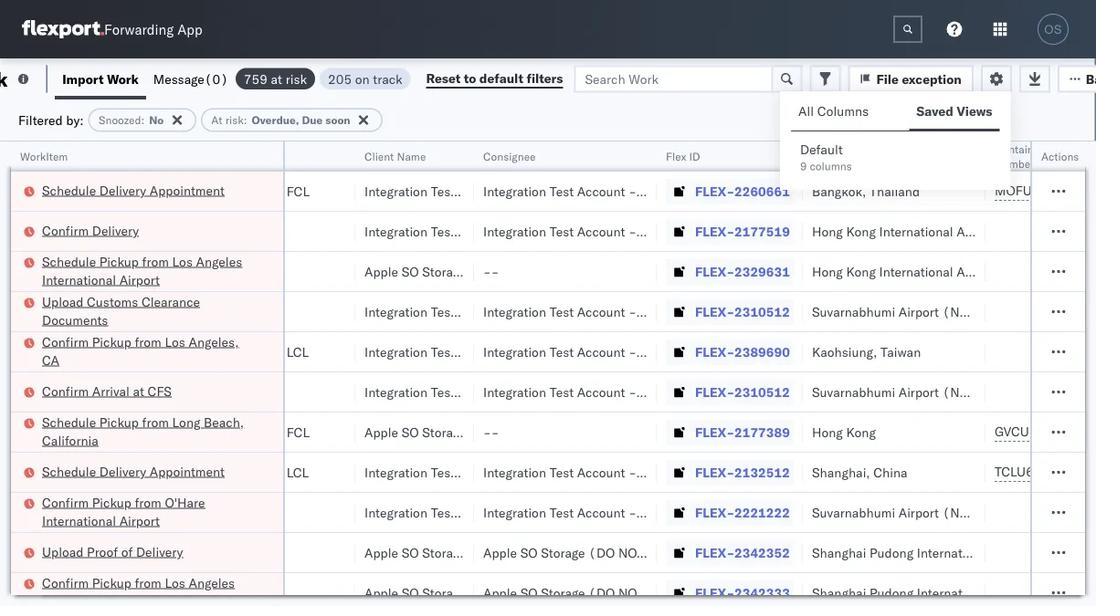 Task type: vqa. For each thing, say whether or not it's contained in the screenshot.
Security Button at the left
no



Task type: describe. For each thing, give the bounding box(es) containing it.
departure port
[[812, 149, 886, 163]]

759 at risk
[[244, 71, 307, 87]]

2 ag from the left
[[662, 344, 680, 360]]

flex-2342352
[[695, 545, 790, 561]]

1 fcl from the top
[[286, 183, 310, 199]]

2 integration test account - on ag from the left
[[483, 344, 680, 360]]

2342333
[[734, 585, 790, 601]]

3 integration test account - swarovski from the top
[[483, 304, 698, 320]]

resize handle column header for consignee button
[[635, 142, 657, 607]]

flex-2329631
[[695, 264, 790, 280]]

1 lcl from the top
[[286, 344, 309, 360]]

1 ocean fcl from the top
[[246, 183, 310, 199]]

2177519
[[734, 223, 790, 239]]

confirm pickup from los angeles international airport
[[42, 575, 235, 607]]

confirm pickup from los angeles international airport button
[[42, 574, 259, 607]]

1 schedule delivery appointment link from the top
[[42, 181, 225, 200]]

default
[[479, 70, 523, 86]]

file
[[876, 71, 899, 87]]

flexport. image
[[22, 20, 104, 38]]

container numbers
[[995, 142, 1044, 170]]

of
[[121, 544, 133, 560]]

2 integration test account - swarovski from the top
[[483, 223, 698, 239]]

file exception
[[876, 71, 962, 87]]

1 air from the top
[[246, 264, 262, 280]]

columns
[[810, 159, 852, 173]]

all columns button
[[791, 95, 880, 131]]

taiwan
[[881, 344, 921, 360]]

1 shanghai pudong international airport from the top
[[812, 545, 1035, 561]]

reset to default filters button
[[415, 65, 574, 93]]

from for schedule pickup from long beach, california
[[142, 414, 169, 430]]

1 ag from the left
[[543, 344, 561, 360]]

2 shanghai pudong international airport from the top
[[812, 585, 1035, 601]]

1 : from the left
[[141, 113, 145, 127]]

ba button
[[1058, 65, 1096, 93]]

2 fcl from the top
[[286, 424, 310, 440]]

angeles for confirm pickup from los angeles international airport
[[189, 575, 235, 591]]

name
[[397, 149, 426, 163]]

columns
[[817, 103, 869, 119]]

id
[[689, 149, 700, 163]]

flex
[[666, 149, 686, 163]]

arrival
[[92, 383, 130, 399]]

2329631
[[734, 264, 790, 280]]

1 integration test account - swarovski from the top
[[483, 183, 698, 199]]

confirm pickup from los angeles international airport link
[[42, 574, 259, 607]]

2 ocean fcl from the top
[[246, 424, 310, 440]]

flex id button
[[657, 145, 785, 164]]

confirm pickup from o'hare international airport button
[[42, 494, 259, 532]]

confirm for confirm pickup from los angeles, ca
[[42, 334, 89, 350]]

2221222
[[734, 505, 790, 521]]

thailand
[[870, 183, 920, 199]]

schedule for the schedule pickup from los angeles international airport button
[[42, 253, 96, 269]]

(0)
[[204, 71, 228, 87]]

confirm for confirm delivery
[[42, 222, 89, 238]]

snooze
[[182, 149, 218, 163]]

2 : from the left
[[244, 113, 247, 127]]

filtered
[[18, 112, 63, 128]]

appointment for second schedule delivery appointment link from the bottom
[[150, 182, 225, 198]]

bangkok,
[[812, 183, 866, 199]]

views
[[957, 103, 992, 119]]

5 swarovski from the top
[[640, 505, 698, 521]]

2 flex-2310512 from the top
[[695, 384, 790, 400]]

reset to default filters
[[426, 70, 563, 86]]

kong
[[846, 424, 876, 440]]

1 flex- from the top
[[695, 183, 734, 199]]

confirm pickup from o'hare international airport
[[42, 495, 205, 529]]

confirm for confirm arrival at cfs
[[42, 383, 89, 399]]

schedule for schedule pickup from long beach, california button
[[42, 414, 96, 430]]

numbers
[[995, 157, 1040, 170]]

pickup for confirm pickup from los angeles international airport
[[92, 575, 131, 591]]

confirm pickup from los angeles, ca link
[[42, 333, 259, 369]]

los for confirm pickup from los angeles international airport
[[165, 575, 185, 591]]

2 shanghai from the top
[[812, 585, 866, 601]]

1 -- from the top
[[483, 264, 499, 280]]

205
[[328, 71, 352, 87]]

6 flex- from the top
[[695, 384, 734, 400]]

default
[[800, 142, 843, 158]]

at
[[211, 113, 222, 127]]

reset
[[426, 70, 461, 86]]

no
[[149, 113, 164, 127]]

resize handle column header for mode button
[[333, 142, 355, 607]]

departure
[[812, 149, 862, 163]]

airport inside confirm pickup from los angeles international airport
[[119, 593, 160, 607]]

all
[[798, 103, 814, 119]]

schedule delivery appointment for second schedule delivery appointment link from the bottom
[[42, 182, 225, 198]]

schedule delivery appointment for first schedule delivery appointment link from the bottom of the page
[[42, 464, 225, 480]]

2 resize handle column header from the left
[[215, 142, 237, 607]]

import
[[62, 71, 104, 87]]

tclu6423271
[[995, 464, 1081, 480]]

1 resize handle column header from the left
[[151, 142, 173, 607]]

4 flex- from the top
[[695, 304, 734, 320]]

pickup for schedule pickup from long beach, california
[[99, 414, 139, 430]]

upload customs clearance documents button
[[42, 293, 259, 331]]

confirm delivery button
[[42, 222, 139, 242]]

overdue,
[[252, 113, 299, 127]]

1 integration test account - on ag from the left
[[364, 344, 561, 360]]

2 -- from the top
[[483, 424, 499, 440]]

mode button
[[237, 145, 337, 164]]

1 shanghai from the top
[[812, 545, 866, 561]]

schedule pickup from long beach, california link
[[42, 413, 259, 450]]

airport inside confirm pickup from o'hare international airport
[[119, 513, 160, 529]]

upload proof of delivery link
[[42, 543, 183, 561]]

app
[[177, 21, 202, 38]]

shanghai,
[[812, 464, 870, 480]]

upload proof of delivery
[[42, 544, 183, 560]]

os
[[1044, 22, 1062, 36]]

2 lcl from the top
[[286, 464, 309, 480]]

1 swarovski from the top
[[640, 183, 698, 199]]

os button
[[1032, 8, 1074, 50]]

1 2310512 from the top
[[734, 304, 790, 320]]

international inside confirm pickup from o'hare international airport
[[42, 513, 116, 529]]

clearance
[[141, 294, 200, 310]]

resize handle column header for departure port button
[[964, 142, 986, 607]]

pickup for confirm pickup from o'hare international airport
[[92, 495, 131, 511]]

message (0)
[[153, 71, 228, 87]]

1 ocean lcl from the top
[[246, 344, 309, 360]]

flex-2342333
[[695, 585, 790, 601]]

confirm for confirm pickup from o'hare international airport
[[42, 495, 89, 511]]

flex-2177519
[[695, 223, 790, 239]]

container
[[995, 142, 1044, 156]]

4 integration test account - swarovski from the top
[[483, 384, 698, 400]]

resize handle column header for container numbers button
[[1082, 142, 1096, 607]]

2 2310512 from the top
[[734, 384, 790, 400]]

1 schedule delivery appointment button from the top
[[42, 181, 225, 201]]

flex-2389690
[[695, 344, 790, 360]]

due
[[302, 113, 323, 127]]

5 integration test account - swarovski from the top
[[483, 505, 698, 521]]

at inside button
[[133, 383, 144, 399]]

angeles,
[[189, 334, 239, 350]]

confirm delivery
[[42, 222, 139, 238]]

3 flex- from the top
[[695, 264, 734, 280]]

2 ocean lcl from the top
[[246, 464, 309, 480]]

consignee button
[[474, 145, 639, 164]]

3 swarovski from the top
[[640, 304, 698, 320]]

flex-2221222
[[695, 505, 790, 521]]

2177389
[[734, 424, 790, 440]]

mode
[[246, 149, 274, 163]]



Task type: locate. For each thing, give the bounding box(es) containing it.
forwarding app link
[[22, 20, 202, 38]]

workitem button
[[11, 145, 265, 164]]

at risk : overdue, due soon
[[211, 113, 350, 127]]

1 vertical spatial --
[[483, 424, 499, 440]]

from for confirm pickup from los angeles international airport
[[135, 575, 161, 591]]

flex-2260661 button
[[666, 179, 794, 204], [666, 179, 794, 204]]

flex-2132512
[[695, 464, 790, 480]]

delivery for 1st schedule delivery appointment button from the top of the page
[[99, 182, 146, 198]]

0 vertical spatial angeles
[[196, 253, 242, 269]]

flex-2310512 up flex-2389690
[[695, 304, 790, 320]]

upload for upload proof of delivery
[[42, 544, 84, 560]]

upload left proof
[[42, 544, 84, 560]]

pickup inside schedule pickup from long beach, california
[[99, 414, 139, 430]]

1 vertical spatial flex-2310512
[[695, 384, 790, 400]]

schedule pickup from los angeles international airport
[[42, 253, 242, 288]]

schedule down california
[[42, 464, 96, 480]]

schedule for 1st schedule delivery appointment button from the top of the page
[[42, 182, 96, 198]]

5 confirm from the top
[[42, 575, 89, 591]]

delivery up schedule pickup from los angeles international airport at top
[[92, 222, 139, 238]]

2310512 down 2329631
[[734, 304, 790, 320]]

1 vertical spatial los
[[165, 334, 185, 350]]

1 vertical spatial upload
[[42, 544, 84, 560]]

from inside schedule pickup from los angeles international airport
[[142, 253, 169, 269]]

schedule delivery appointment button down workitem button
[[42, 181, 225, 201]]

flex- up flex-2329631
[[695, 223, 734, 239]]

flex-2177389
[[695, 424, 790, 440]]

0 vertical spatial schedule delivery appointment link
[[42, 181, 225, 200]]

1 on from the left
[[521, 344, 540, 360]]

from
[[142, 253, 169, 269], [135, 334, 161, 350], [142, 414, 169, 430], [135, 495, 161, 511], [135, 575, 161, 591]]

schedule delivery appointment down workitem button
[[42, 182, 225, 198]]

international
[[42, 272, 116, 288], [42, 513, 116, 529], [917, 545, 991, 561], [917, 585, 991, 601], [42, 593, 116, 607]]

delivery right of in the bottom left of the page
[[136, 544, 183, 560]]

confirm inside confirm arrival at cfs link
[[42, 383, 89, 399]]

2 upload from the top
[[42, 544, 84, 560]]

confirm inside confirm pickup from los angeles international airport
[[42, 575, 89, 591]]

los for confirm pickup from los angeles, ca
[[165, 334, 185, 350]]

port
[[865, 149, 886, 163]]

4 schedule from the top
[[42, 464, 96, 480]]

confirm pickup from los angeles, ca button
[[42, 333, 259, 371]]

departure port button
[[803, 145, 967, 164]]

1 vertical spatial angeles
[[189, 575, 235, 591]]

filtered by:
[[18, 112, 84, 128]]

at left cfs on the left bottom of the page
[[133, 383, 144, 399]]

schedule
[[42, 182, 96, 198], [42, 253, 96, 269], [42, 414, 96, 430], [42, 464, 96, 480]]

snoozed
[[99, 113, 141, 127]]

at right 759 at the left of page
[[271, 71, 282, 87]]

1 vertical spatial 2310512
[[734, 384, 790, 400]]

1 pudong from the top
[[870, 545, 914, 561]]

confirm delivery link
[[42, 222, 139, 240]]

flex-2310512 down flex-2389690
[[695, 384, 790, 400]]

2310512 up 2177389
[[734, 384, 790, 400]]

2 pudong from the top
[[870, 585, 914, 601]]

schedule down the confirm delivery button
[[42, 253, 96, 269]]

confirm down proof
[[42, 575, 89, 591]]

los inside confirm pickup from los angeles, ca
[[165, 334, 185, 350]]

0 horizontal spatial on
[[521, 344, 540, 360]]

ocean fcl down mode button
[[246, 183, 310, 199]]

from inside confirm pickup from los angeles, ca
[[135, 334, 161, 350]]

angeles inside schedule pickup from los angeles international airport
[[196, 253, 242, 269]]

1 schedule from the top
[[42, 182, 96, 198]]

message
[[153, 71, 204, 87]]

schedule inside schedule pickup from los angeles international airport
[[42, 253, 96, 269]]

1 appointment from the top
[[150, 182, 225, 198]]

schedule delivery appointment
[[42, 182, 225, 198], [42, 464, 225, 480]]

from left long
[[142, 414, 169, 430]]

bangkok, thailand
[[812, 183, 920, 199]]

1 vertical spatial air
[[246, 585, 262, 601]]

7 resize handle column header from the left
[[781, 142, 803, 607]]

1 horizontal spatial risk
[[286, 71, 307, 87]]

kaohsiung, taiwan
[[812, 344, 921, 360]]

schedule delivery appointment button up confirm pickup from o'hare international airport at the bottom
[[42, 463, 225, 483]]

1 vertical spatial fcl
[[286, 424, 310, 440]]

0 vertical spatial risk
[[286, 71, 307, 87]]

angeles inside confirm pickup from los angeles international airport
[[189, 575, 235, 591]]

0 vertical spatial lcl
[[286, 344, 309, 360]]

: right at
[[244, 113, 247, 127]]

2 flex- from the top
[[695, 223, 734, 239]]

fcl
[[286, 183, 310, 199], [286, 424, 310, 440]]

pickup inside confirm pickup from los angeles, ca
[[92, 334, 131, 350]]

7 flex- from the top
[[695, 424, 734, 440]]

from up clearance
[[142, 253, 169, 269]]

: left no
[[141, 113, 145, 127]]

1 horizontal spatial ag
[[662, 344, 680, 360]]

integration
[[483, 183, 546, 199], [483, 223, 546, 239], [483, 304, 546, 320], [364, 344, 427, 360], [483, 344, 546, 360], [483, 384, 546, 400], [483, 464, 546, 480], [483, 505, 546, 521]]

confirm inside confirm delivery link
[[42, 222, 89, 238]]

swarovski
[[640, 183, 698, 199], [640, 223, 698, 239], [640, 304, 698, 320], [640, 384, 698, 400], [640, 505, 698, 521]]

1 vertical spatial at
[[133, 383, 144, 399]]

schedule for 2nd schedule delivery appointment button from the top
[[42, 464, 96, 480]]

3 ocean from the top
[[246, 424, 283, 440]]

0 vertical spatial air
[[246, 264, 262, 280]]

1 confirm from the top
[[42, 222, 89, 238]]

from for confirm pickup from o'hare international airport
[[135, 495, 161, 511]]

confirm up the ca at the bottom of page
[[42, 334, 89, 350]]

1 schedule delivery appointment from the top
[[42, 182, 225, 198]]

from for confirm pickup from los angeles, ca
[[135, 334, 161, 350]]

pickup down upload proof of delivery button
[[92, 575, 131, 591]]

1 vertical spatial schedule delivery appointment
[[42, 464, 225, 480]]

ag
[[543, 344, 561, 360], [662, 344, 680, 360]]

flex- up 'lagerfeld'
[[695, 424, 734, 440]]

shanghai right 2342333
[[812, 585, 866, 601]]

pickup down arrival
[[99, 414, 139, 430]]

pickup for schedule pickup from los angeles international airport
[[99, 253, 139, 269]]

2132512
[[734, 464, 790, 480]]

from inside confirm pickup from o'hare international airport
[[135, 495, 161, 511]]

1 vertical spatial ocean lcl
[[246, 464, 309, 480]]

1 vertical spatial risk
[[225, 113, 244, 127]]

1 ocean from the top
[[246, 183, 283, 199]]

angeles down o'hare
[[189, 575, 235, 591]]

ba
[[1086, 71, 1096, 87]]

0 vertical spatial 2310512
[[734, 304, 790, 320]]

4 confirm from the top
[[42, 495, 89, 511]]

2 schedule delivery appointment from the top
[[42, 464, 225, 480]]

6 resize handle column header from the left
[[635, 142, 657, 607]]

Search Work text field
[[574, 65, 773, 93]]

ocean fcl
[[246, 183, 310, 199], [246, 424, 310, 440]]

pickup inside confirm pickup from los angeles international airport
[[92, 575, 131, 591]]

1 vertical spatial lcl
[[286, 464, 309, 480]]

10 resize handle column header from the left
[[1082, 142, 1096, 607]]

schedule delivery appointment down schedule pickup from long beach, california
[[42, 464, 225, 480]]

appointment for first schedule delivery appointment link from the bottom of the page
[[150, 464, 225, 480]]

9 resize handle column header from the left
[[1063, 142, 1085, 607]]

4 swarovski from the top
[[640, 384, 698, 400]]

0 vertical spatial flex-2310512
[[695, 304, 790, 320]]

confirm arrival at cfs
[[42, 383, 172, 399]]

confirm arrival at cfs link
[[42, 382, 172, 401]]

8 resize handle column header from the left
[[964, 142, 986, 607]]

los inside schedule pickup from los angeles international airport
[[172, 253, 193, 269]]

8 flex- from the top
[[695, 464, 734, 480]]

appointment up o'hare
[[150, 464, 225, 480]]

1 horizontal spatial on
[[640, 344, 659, 360]]

fcl right beach,
[[286, 424, 310, 440]]

appointment
[[150, 182, 225, 198], [150, 464, 225, 480]]

flex-2177389 button
[[666, 420, 794, 445], [666, 420, 794, 445]]

1 vertical spatial ocean fcl
[[246, 424, 310, 440]]

angeles for schedule pickup from los angeles international airport
[[196, 253, 242, 269]]

flex- down flex id button
[[695, 183, 734, 199]]

(do
[[470, 264, 496, 280], [470, 424, 496, 440], [470, 545, 496, 561], [588, 545, 615, 561], [470, 585, 496, 601], [588, 585, 615, 601]]

from inside confirm pickup from los angeles international airport
[[135, 575, 161, 591]]

2 appointment from the top
[[150, 464, 225, 480]]

0 horizontal spatial risk
[[225, 113, 244, 127]]

1 horizontal spatial at
[[271, 71, 282, 87]]

0 horizontal spatial ag
[[543, 344, 561, 360]]

1 upload from the top
[[42, 294, 84, 310]]

los up clearance
[[172, 253, 193, 269]]

risk right 759 at the left of page
[[286, 71, 307, 87]]

0 vertical spatial appointment
[[150, 182, 225, 198]]

upload inside upload customs clearance documents
[[42, 294, 84, 310]]

fcl down mode button
[[286, 183, 310, 199]]

delivery down workitem button
[[99, 182, 146, 198]]

schedule pickup from los angeles international airport link
[[42, 253, 259, 289]]

los for schedule pickup from los angeles international airport
[[172, 253, 193, 269]]

angeles
[[196, 253, 242, 269], [189, 575, 235, 591]]

pickup
[[99, 253, 139, 269], [92, 334, 131, 350], [99, 414, 139, 430], [92, 495, 131, 511], [92, 575, 131, 591]]

2 swarovski from the top
[[640, 223, 698, 239]]

hong kong
[[812, 424, 876, 440]]

2 confirm from the top
[[42, 334, 89, 350]]

pickup down upload customs clearance documents
[[92, 334, 131, 350]]

2 ocean from the top
[[246, 344, 283, 360]]

5 flex- from the top
[[695, 344, 734, 360]]

0 vertical spatial ocean fcl
[[246, 183, 310, 199]]

lagerfeld
[[667, 464, 721, 480]]

flex- down flex-2177389
[[695, 464, 734, 480]]

4 resize handle column header from the left
[[333, 142, 355, 607]]

1 vertical spatial pudong
[[870, 585, 914, 601]]

resize handle column header for flex id button
[[781, 142, 803, 607]]

shanghai
[[812, 545, 866, 561], [812, 585, 866, 601]]

customs
[[87, 294, 138, 310]]

1 vertical spatial schedule delivery appointment link
[[42, 463, 225, 481]]

confirm inside confirm pickup from los angeles, ca
[[42, 334, 89, 350]]

from down upload proof of delivery button
[[135, 575, 161, 591]]

pickup up upload proof of delivery
[[92, 495, 131, 511]]

resize handle column header for workitem button
[[261, 142, 283, 607]]

confirm up proof
[[42, 495, 89, 511]]

shanghai pudong international airport
[[812, 545, 1035, 561], [812, 585, 1035, 601]]

2 schedule delivery appointment link from the top
[[42, 463, 225, 481]]

0 horizontal spatial :
[[141, 113, 145, 127]]

risk
[[286, 71, 307, 87], [225, 113, 244, 127]]

2260661
[[734, 183, 790, 199]]

11 flex- from the top
[[695, 585, 734, 601]]

client
[[364, 149, 394, 163]]

upload customs clearance documents link
[[42, 293, 259, 329]]

flex- down flex-2342352
[[695, 585, 734, 601]]

1 flex-2310512 from the top
[[695, 304, 790, 320]]

shanghai right the "2342352"
[[812, 545, 866, 561]]

delivery for the confirm delivery button
[[92, 222, 139, 238]]

2 on from the left
[[640, 344, 659, 360]]

schedule down workitem
[[42, 182, 96, 198]]

2 schedule from the top
[[42, 253, 96, 269]]

international inside schedule pickup from los angeles international airport
[[42, 272, 116, 288]]

ocean lcl
[[246, 344, 309, 360], [246, 464, 309, 480]]

default 9 columns
[[800, 142, 852, 173]]

account
[[577, 183, 625, 199], [577, 223, 625, 239], [577, 304, 625, 320], [458, 344, 507, 360], [577, 344, 625, 360], [577, 384, 625, 400], [577, 464, 625, 480], [577, 505, 625, 521]]

los down 'upload customs clearance documents' button
[[165, 334, 185, 350]]

risk right at
[[225, 113, 244, 127]]

10 flex- from the top
[[695, 545, 734, 561]]

2 schedule delivery appointment button from the top
[[42, 463, 225, 483]]

airport inside schedule pickup from los angeles international airport
[[119, 272, 160, 288]]

ocean fcl right beach,
[[246, 424, 310, 440]]

ca
[[42, 352, 59, 368]]

2389690
[[734, 344, 790, 360]]

upload for upload customs clearance documents
[[42, 294, 84, 310]]

pickup up customs
[[99, 253, 139, 269]]

schedule pickup from los angeles international airport button
[[42, 253, 259, 291]]

by:
[[66, 112, 84, 128]]

pickup for confirm pickup from los angeles, ca
[[92, 334, 131, 350]]

california
[[42, 433, 98, 449]]

karl
[[640, 464, 663, 480]]

schedule up california
[[42, 414, 96, 430]]

china
[[874, 464, 908, 480]]

from inside schedule pickup from long beach, california
[[142, 414, 169, 430]]

flex- down flex-2329631
[[695, 344, 734, 360]]

track
[[373, 71, 402, 87]]

schedule delivery appointment link down workitem button
[[42, 181, 225, 200]]

flex- up flex-2389690
[[695, 304, 734, 320]]

actions
[[1041, 149, 1079, 163]]

confirm inside confirm pickup from o'hare international airport
[[42, 495, 89, 511]]

confirm down the ca at the bottom of page
[[42, 383, 89, 399]]

delivery for 2nd schedule delivery appointment button from the top
[[99, 464, 146, 480]]

2 air from the top
[[246, 585, 262, 601]]

upload customs clearance documents
[[42, 294, 200, 328]]

confirm for confirm pickup from los angeles international airport
[[42, 575, 89, 591]]

from left o'hare
[[135, 495, 161, 511]]

1 vertical spatial appointment
[[150, 464, 225, 480]]

schedule inside schedule pickup from long beach, california
[[42, 414, 96, 430]]

ocean
[[246, 183, 283, 199], [246, 344, 283, 360], [246, 424, 283, 440], [246, 464, 283, 480]]

saved views
[[917, 103, 992, 119]]

1 vertical spatial shanghai
[[812, 585, 866, 601]]

None text field
[[893, 16, 923, 43]]

9 flex- from the top
[[695, 505, 734, 521]]

5 resize handle column header from the left
[[452, 142, 474, 607]]

0 vertical spatial at
[[271, 71, 282, 87]]

0 vertical spatial upload
[[42, 294, 84, 310]]

los inside confirm pickup from los angeles international airport
[[165, 575, 185, 591]]

integration test account - swarovski
[[483, 183, 698, 199], [483, 223, 698, 239], [483, 304, 698, 320], [483, 384, 698, 400], [483, 505, 698, 521]]

angeles up clearance
[[196, 253, 242, 269]]

from down 'upload customs clearance documents' button
[[135, 334, 161, 350]]

0 vertical spatial schedule delivery appointment button
[[42, 181, 225, 201]]

forwarding
[[104, 21, 174, 38]]

pickup inside schedule pickup from los angeles international airport
[[99, 253, 139, 269]]

schedule delivery appointment link up confirm pickup from o'hare international airport at the bottom
[[42, 463, 225, 481]]

pickup inside confirm pickup from o'hare international airport
[[92, 495, 131, 511]]

0 vertical spatial shanghai pudong international airport
[[812, 545, 1035, 561]]

0 vertical spatial los
[[172, 253, 193, 269]]

schedule pickup from long beach, california
[[42, 414, 244, 449]]

0 vertical spatial pudong
[[870, 545, 914, 561]]

appointment down snooze
[[150, 182, 225, 198]]

from for schedule pickup from los angeles international airport
[[142, 253, 169, 269]]

0 horizontal spatial at
[[133, 383, 144, 399]]

confirm down workitem
[[42, 222, 89, 238]]

resize handle column header for 'client name' button
[[452, 142, 474, 607]]

delivery up confirm pickup from o'hare international airport at the bottom
[[99, 464, 146, 480]]

documents
[[42, 312, 108, 328]]

international inside confirm pickup from los angeles international airport
[[42, 593, 116, 607]]

upload up documents
[[42, 294, 84, 310]]

confirm
[[42, 222, 89, 238], [42, 334, 89, 350], [42, 383, 89, 399], [42, 495, 89, 511], [42, 575, 89, 591]]

1 vertical spatial shanghai pudong international airport
[[812, 585, 1035, 601]]

0 vertical spatial --
[[483, 264, 499, 280]]

flex- down 'lagerfeld'
[[695, 505, 734, 521]]

1 vertical spatial schedule delivery appointment button
[[42, 463, 225, 483]]

flex- down the flex-2177519
[[695, 264, 734, 280]]

2 vertical spatial los
[[165, 575, 185, 591]]

4 ocean from the top
[[246, 464, 283, 480]]

los down upload proof of delivery button
[[165, 575, 185, 591]]

0 vertical spatial ocean lcl
[[246, 344, 309, 360]]

flex- down the flex-2221222
[[695, 545, 734, 561]]

airport
[[119, 272, 160, 288], [119, 513, 160, 529], [994, 545, 1035, 561], [994, 585, 1035, 601], [119, 593, 160, 607]]

1 horizontal spatial :
[[244, 113, 247, 127]]

proof
[[87, 544, 118, 560]]

integration test account - karl lagerfeld
[[483, 464, 721, 480]]

0 vertical spatial shanghai
[[812, 545, 866, 561]]

confirm arrival at cfs button
[[42, 382, 172, 402]]

9
[[800, 159, 807, 173]]

3 schedule from the top
[[42, 414, 96, 430]]

soon
[[325, 113, 350, 127]]

0 vertical spatial schedule delivery appointment
[[42, 182, 225, 198]]

3 resize handle column header from the left
[[261, 142, 283, 607]]

flex- down flex-2389690
[[695, 384, 734, 400]]

resize handle column header
[[151, 142, 173, 607], [215, 142, 237, 607], [261, 142, 283, 607], [333, 142, 355, 607], [452, 142, 474, 607], [635, 142, 657, 607], [781, 142, 803, 607], [964, 142, 986, 607], [1063, 142, 1085, 607], [1082, 142, 1096, 607]]

o'hare
[[165, 495, 205, 511]]

0 vertical spatial fcl
[[286, 183, 310, 199]]

not
[[500, 264, 525, 280], [500, 424, 525, 440], [500, 545, 525, 561], [618, 545, 644, 561], [500, 585, 525, 601], [618, 585, 644, 601]]

all columns
[[798, 103, 869, 119]]

on
[[355, 71, 370, 87]]

container numbers button
[[986, 138, 1086, 171]]

3 confirm from the top
[[42, 383, 89, 399]]



